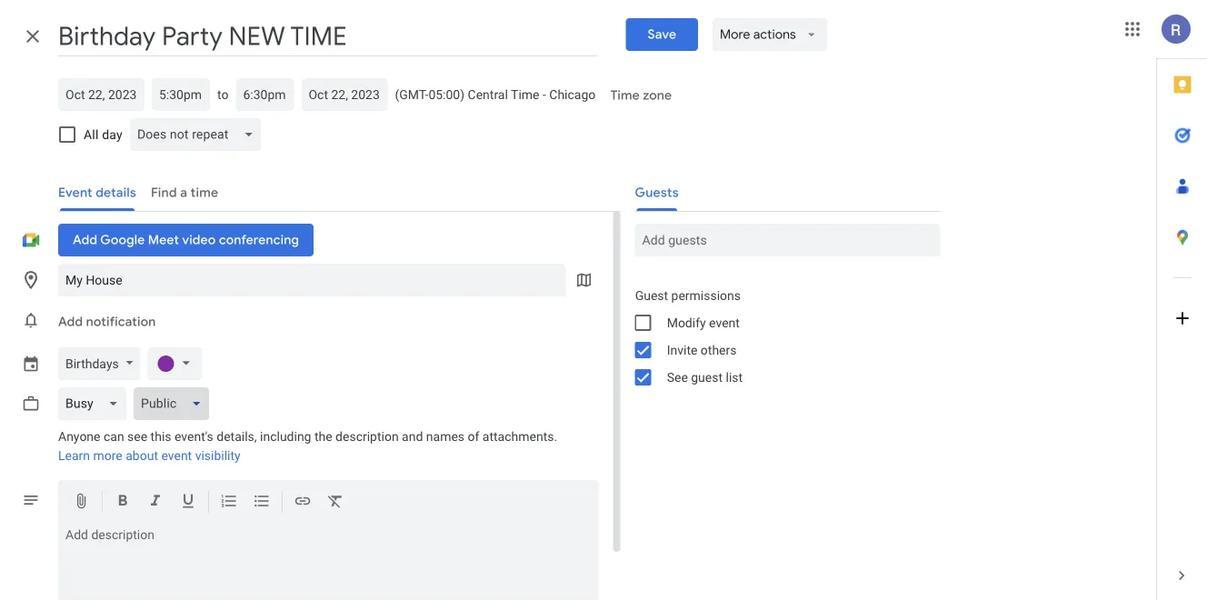 Task type: locate. For each thing, give the bounding box(es) containing it.
can
[[104, 429, 124, 444]]

notification
[[86, 314, 156, 330]]

more actions arrow_drop_down
[[720, 26, 820, 43]]

to
[[217, 87, 229, 102]]

05:00)
[[429, 87, 465, 102]]

including
[[260, 429, 311, 444]]

event up others
[[709, 315, 740, 330]]

time inside button
[[610, 87, 640, 104]]

time left zone
[[610, 87, 640, 104]]

event down this
[[161, 448, 192, 463]]

event's
[[175, 429, 214, 444]]

chicago
[[549, 87, 596, 102]]

permissions
[[672, 288, 741, 303]]

guest permissions
[[635, 288, 741, 303]]

birthdays
[[65, 356, 119, 371]]

tab list
[[1158, 59, 1208, 550]]

guest
[[635, 288, 668, 303]]

list
[[726, 370, 743, 385]]

about
[[126, 448, 158, 463]]

the
[[315, 429, 332, 444]]

group
[[621, 282, 941, 391]]

0 horizontal spatial time
[[511, 87, 540, 102]]

invite others
[[667, 342, 737, 357]]

End time text field
[[243, 84, 287, 105]]

see
[[127, 429, 147, 444]]

1 horizontal spatial time
[[610, 87, 640, 104]]

others
[[701, 342, 737, 357]]

bold image
[[114, 492, 132, 513]]

0 vertical spatial event
[[709, 315, 740, 330]]

central
[[468, 87, 508, 102]]

details,
[[217, 429, 257, 444]]

underline image
[[179, 492, 197, 513]]

time left the -
[[511, 87, 540, 102]]

arrow_drop_down
[[804, 26, 820, 43]]

End date text field
[[309, 84, 380, 105]]

time zone button
[[603, 79, 679, 112]]

guest
[[691, 370, 723, 385]]

insert link image
[[294, 492, 312, 513]]

add notification
[[58, 314, 156, 330]]

event
[[709, 315, 740, 330], [161, 448, 192, 463]]

and
[[402, 429, 423, 444]]

Title text field
[[58, 16, 597, 56]]

formatting options toolbar
[[58, 480, 599, 524]]

attachments.
[[483, 429, 558, 444]]

Description text field
[[58, 527, 599, 601]]

more
[[93, 448, 123, 463]]

(gmt-
[[395, 87, 429, 102]]

invite
[[667, 342, 698, 357]]

see
[[667, 370, 688, 385]]

None field
[[130, 118, 269, 151], [58, 387, 133, 420], [133, 387, 217, 420], [130, 118, 269, 151], [58, 387, 133, 420], [133, 387, 217, 420]]

0 horizontal spatial event
[[161, 448, 192, 463]]

save
[[648, 26, 677, 43]]

bulleted list image
[[253, 492, 271, 513]]

save button
[[626, 18, 699, 51]]

anyone
[[58, 429, 100, 444]]

learn more about event visibility link
[[58, 448, 241, 463]]

time
[[511, 87, 540, 102], [610, 87, 640, 104]]

1 horizontal spatial event
[[709, 315, 740, 330]]

modify
[[667, 315, 706, 330]]

time zone
[[610, 87, 672, 104]]

1 vertical spatial event
[[161, 448, 192, 463]]

names
[[426, 429, 465, 444]]



Task type: describe. For each thing, give the bounding box(es) containing it.
add notification button
[[51, 300, 163, 344]]

zone
[[643, 87, 672, 104]]

add
[[58, 314, 83, 330]]

actions
[[754, 26, 797, 43]]

description
[[336, 429, 399, 444]]

Start date text field
[[65, 84, 137, 105]]

of
[[468, 429, 480, 444]]

Guests text field
[[643, 224, 934, 256]]

event inside anyone can see this event's details, including the description and names of attachments. learn more about event visibility
[[161, 448, 192, 463]]

Start time text field
[[159, 84, 203, 105]]

all day
[[84, 127, 123, 142]]

group containing guest permissions
[[621, 282, 941, 391]]

day
[[102, 127, 123, 142]]

this
[[151, 429, 171, 444]]

numbered list image
[[220, 492, 238, 513]]

visibility
[[195, 448, 241, 463]]

remove formatting image
[[326, 492, 345, 513]]

-
[[543, 87, 546, 102]]

(gmt-05:00) central time - chicago
[[395, 87, 596, 102]]

all
[[84, 127, 99, 142]]

see guest list
[[667, 370, 743, 385]]

anyone can see this event's details, including the description and names of attachments. learn more about event visibility
[[58, 429, 558, 463]]

Location text field
[[65, 264, 559, 296]]

italic image
[[146, 492, 165, 513]]

more
[[720, 26, 751, 43]]

learn
[[58, 448, 90, 463]]

modify event
[[667, 315, 740, 330]]



Task type: vqa. For each thing, say whether or not it's contained in the screenshot.
'description' text field
yes



